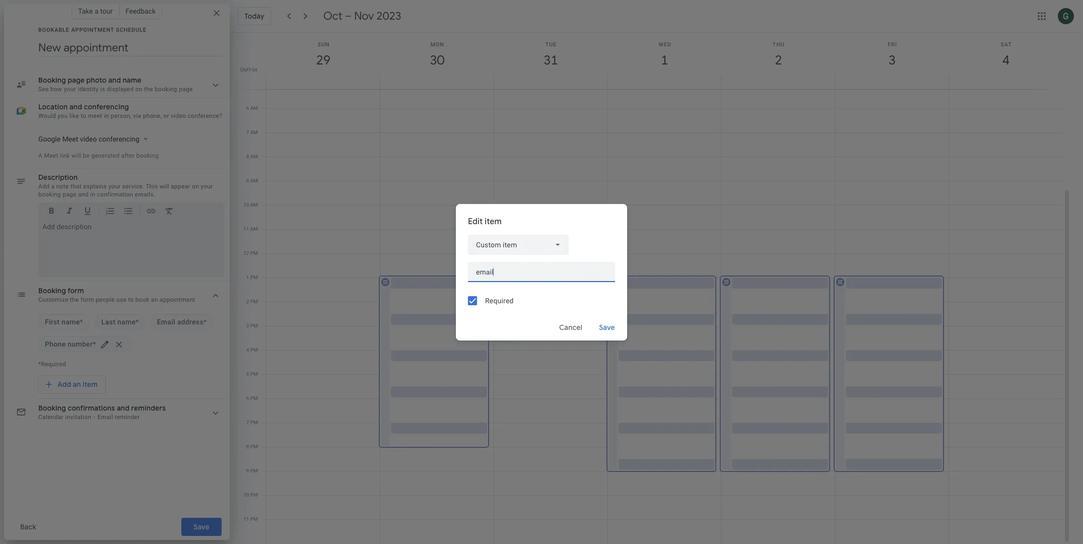 Task type: describe. For each thing, give the bounding box(es) containing it.
*required
[[38, 361, 66, 368]]

you
[[58, 112, 68, 119]]

8 for 8 pm
[[246, 444, 249, 450]]

0 vertical spatial form
[[68, 286, 84, 295]]

add inside add an item button
[[57, 380, 71, 389]]

pm for 2 pm
[[251, 299, 258, 305]]

a inside "button"
[[95, 7, 99, 15]]

emails.
[[135, 191, 155, 198]]

person,
[[111, 112, 132, 119]]

Custom item text field
[[468, 266, 616, 278]]

pm for 6 pm
[[251, 396, 258, 401]]

booking
[[38, 286, 66, 295]]

04
[[252, 67, 258, 73]]

9 for 9 am
[[246, 178, 249, 184]]

12 pm
[[244, 251, 258, 256]]

italic image
[[65, 206, 75, 218]]

be
[[83, 152, 90, 159]]

12
[[244, 251, 249, 256]]

5
[[246, 372, 249, 377]]

1
[[246, 275, 249, 280]]

6 am
[[246, 105, 258, 111]]

gmt-04
[[240, 67, 258, 73]]

conferencing
[[84, 102, 129, 111]]

appointment
[[160, 296, 196, 304]]

am for 6 am
[[250, 105, 258, 111]]

today button
[[238, 7, 271, 25]]

item inside dialog
[[485, 217, 502, 227]]

phone
[[45, 340, 66, 348]]

conference?
[[188, 112, 222, 119]]

edit item
[[468, 217, 502, 227]]

pm for 4 pm
[[251, 347, 258, 353]]

pm for 12 pm
[[251, 251, 258, 256]]

bold image
[[46, 206, 56, 218]]

add inside description add a note that explains your service. this will appear on your booking page and in confirmation emails.
[[38, 183, 50, 190]]

11 pm
[[244, 517, 258, 522]]

to inside booking form customize the form people use to book an appointment
[[128, 296, 134, 304]]

first name *
[[45, 318, 83, 326]]

7 pm
[[246, 420, 258, 426]]

description add a note that explains your service. this will appear on your booking page and in confirmation emails.
[[38, 173, 213, 198]]

meet
[[88, 112, 102, 119]]

will inside description add a note that explains your service. this will appear on your booking page and in confirmation emails.
[[160, 183, 169, 190]]

9 am
[[246, 178, 258, 184]]

link
[[60, 152, 70, 159]]

a inside description add a note that explains your service. this will appear on your booking page and in confirmation emails.
[[51, 183, 55, 190]]

last name *
[[101, 318, 139, 326]]

via
[[133, 112, 141, 119]]

edit
[[468, 217, 483, 227]]

gmt-
[[240, 67, 252, 73]]

am for 8 am
[[250, 154, 258, 159]]

feedback button
[[119, 3, 162, 19]]

4
[[246, 347, 249, 353]]

take a tour
[[78, 7, 113, 15]]

3
[[246, 323, 249, 329]]

am for 9 am
[[250, 178, 258, 184]]

that
[[71, 183, 82, 190]]

an inside button
[[73, 380, 81, 389]]

11 for 11 am
[[244, 226, 249, 232]]

oct – nov 2023
[[324, 9, 402, 23]]

add an item
[[57, 380, 98, 389]]

10 for 10 am
[[244, 202, 249, 208]]

2023
[[377, 9, 402, 23]]

10 for 10 pm
[[244, 493, 249, 498]]

service.
[[122, 183, 144, 190]]

book
[[136, 296, 150, 304]]

customize
[[38, 296, 68, 304]]

9 pm
[[246, 468, 258, 474]]

* for email address
[[204, 318, 207, 326]]

1 vertical spatial form
[[81, 296, 94, 304]]

take a tour button
[[72, 3, 119, 19]]

8 am
[[246, 154, 258, 159]]

7 am
[[246, 130, 258, 135]]

bookable appointment schedule
[[38, 27, 147, 33]]

11 am
[[244, 226, 258, 232]]

9 for 9 pm
[[246, 468, 249, 474]]

location
[[38, 102, 68, 111]]

Description text field
[[42, 223, 220, 273]]

Add title text field
[[38, 40, 222, 55]]

save button
[[591, 315, 624, 340]]

on
[[192, 183, 199, 190]]

in inside location and conferencing would you like to meet in person, via phone, or video conference?
[[104, 112, 109, 119]]

a meet link will be generated after booking
[[38, 152, 159, 159]]

schedule
[[116, 27, 147, 33]]

page
[[63, 191, 76, 198]]

list item containing first name
[[38, 314, 90, 330]]

note
[[56, 183, 69, 190]]

back
[[20, 523, 36, 532]]

tour
[[100, 7, 113, 15]]

first
[[45, 318, 60, 326]]

email
[[157, 318, 175, 326]]

name for last name
[[117, 318, 136, 326]]

list item containing email address
[[151, 314, 213, 330]]

8 pm
[[246, 444, 258, 450]]

2 pm
[[246, 299, 258, 305]]

a
[[38, 152, 42, 159]]

0 vertical spatial will
[[72, 152, 81, 159]]

5 pm
[[246, 372, 258, 377]]

oct
[[324, 9, 343, 23]]

2 column header from the left
[[380, 33, 494, 89]]



Task type: vqa. For each thing, say whether or not it's contained in the screenshot.
9 PM at the left bottom
yes



Task type: locate. For each thing, give the bounding box(es) containing it.
6
[[246, 105, 249, 111], [246, 396, 249, 401]]

* for first name
[[80, 318, 83, 326]]

item inside button
[[83, 380, 98, 389]]

pm for 3 pm
[[251, 323, 258, 329]]

2 your from the left
[[201, 183, 213, 190]]

0 vertical spatial and
[[70, 102, 82, 111]]

3 pm from the top
[[251, 299, 258, 305]]

None field
[[468, 235, 569, 255]]

list item down use
[[95, 314, 145, 330]]

add
[[38, 183, 50, 190], [57, 380, 71, 389]]

an inside booking form customize the form people use to book an appointment
[[151, 296, 158, 304]]

list item
[[38, 314, 90, 330], [95, 314, 145, 330], [151, 314, 213, 330], [38, 336, 131, 352]]

am for 11 am
[[250, 226, 258, 232]]

am down 8 am
[[250, 178, 258, 184]]

in down explains
[[90, 191, 95, 198]]

0 vertical spatial in
[[104, 112, 109, 119]]

name right first
[[62, 318, 80, 326]]

pm right 12
[[251, 251, 258, 256]]

1 horizontal spatial your
[[201, 183, 213, 190]]

1 9 from the top
[[246, 178, 249, 184]]

required
[[486, 297, 514, 305]]

0 vertical spatial 10
[[244, 202, 249, 208]]

0 horizontal spatial will
[[72, 152, 81, 159]]

2 6 from the top
[[246, 396, 249, 401]]

0 horizontal spatial in
[[90, 191, 95, 198]]

will left be
[[72, 152, 81, 159]]

11 pm from the top
[[251, 493, 258, 498]]

remove formatting image
[[164, 206, 174, 218]]

0 vertical spatial an
[[151, 296, 158, 304]]

bookable
[[38, 27, 70, 33]]

pm down 6 pm
[[251, 420, 258, 426]]

name right "last"
[[117, 318, 136, 326]]

2 am from the top
[[250, 130, 258, 135]]

1 pm from the top
[[251, 251, 258, 256]]

column header
[[266, 33, 381, 89], [380, 33, 494, 89], [494, 33, 608, 89], [608, 33, 722, 89], [722, 33, 836, 89], [836, 33, 950, 89], [949, 33, 1064, 89]]

an down number
[[73, 380, 81, 389]]

0 horizontal spatial name
[[62, 318, 80, 326]]

9 up 10 am
[[246, 178, 249, 184]]

5 column header from the left
[[722, 33, 836, 89]]

nov
[[354, 9, 374, 23]]

am up 12 pm
[[250, 226, 258, 232]]

explains
[[83, 183, 107, 190]]

1 vertical spatial item
[[83, 380, 98, 389]]

people
[[96, 296, 115, 304]]

will right "this"
[[160, 183, 169, 190]]

9
[[246, 178, 249, 184], [246, 468, 249, 474]]

list item down appointment
[[151, 314, 213, 330]]

0 horizontal spatial to
[[81, 112, 86, 119]]

1 vertical spatial booking
[[38, 191, 61, 198]]

confirmation
[[97, 191, 133, 198]]

cancel
[[560, 323, 583, 332]]

booking inside description add a note that explains your service. this will appear on your booking page and in confirmation emails.
[[38, 191, 61, 198]]

1 vertical spatial 8
[[246, 444, 249, 450]]

2 name from the left
[[117, 318, 136, 326]]

2 pm from the top
[[251, 275, 258, 280]]

grid
[[234, 33, 1072, 544]]

an right book
[[151, 296, 158, 304]]

insert link image
[[146, 206, 156, 218]]

formatting options toolbar
[[38, 203, 224, 224]]

7 for 7 pm
[[246, 420, 249, 426]]

1 horizontal spatial an
[[151, 296, 158, 304]]

0 vertical spatial item
[[485, 217, 502, 227]]

1 vertical spatial and
[[78, 191, 89, 198]]

list item containing phone number
[[38, 336, 131, 352]]

7 up 8 am
[[246, 130, 249, 135]]

1 horizontal spatial to
[[128, 296, 134, 304]]

a left note on the top left of the page
[[51, 183, 55, 190]]

1 vertical spatial a
[[51, 183, 55, 190]]

1 vertical spatial in
[[90, 191, 95, 198]]

in
[[104, 112, 109, 119], [90, 191, 95, 198]]

or
[[163, 112, 169, 119]]

the
[[70, 296, 79, 304]]

1 11 from the top
[[244, 226, 249, 232]]

6 pm from the top
[[251, 372, 258, 377]]

6 for 6 pm
[[246, 396, 249, 401]]

3 pm
[[246, 323, 258, 329]]

and up like
[[70, 102, 82, 111]]

to right use
[[128, 296, 134, 304]]

booking down note on the top left of the page
[[38, 191, 61, 198]]

2 11 from the top
[[244, 517, 249, 522]]

take
[[78, 7, 93, 15]]

pm
[[251, 251, 258, 256], [251, 275, 258, 280], [251, 299, 258, 305], [251, 323, 258, 329], [251, 347, 258, 353], [251, 372, 258, 377], [251, 396, 258, 401], [251, 420, 258, 426], [251, 444, 258, 450], [251, 468, 258, 474], [251, 493, 258, 498], [251, 517, 258, 522]]

pm right 5
[[251, 372, 258, 377]]

8 up 9 pm
[[246, 444, 249, 450]]

location and conferencing would you like to meet in person, via phone, or video conference?
[[38, 102, 222, 119]]

your right on
[[201, 183, 213, 190]]

0 horizontal spatial item
[[83, 380, 98, 389]]

3 am from the top
[[250, 154, 258, 159]]

pm for 1 pm
[[251, 275, 258, 280]]

item down number
[[83, 380, 98, 389]]

0 vertical spatial add
[[38, 183, 50, 190]]

9 pm from the top
[[251, 444, 258, 450]]

phone number *
[[45, 340, 96, 348]]

12 pm from the top
[[251, 517, 258, 522]]

pm right 3
[[251, 323, 258, 329]]

phone,
[[143, 112, 162, 119]]

1 horizontal spatial in
[[104, 112, 109, 119]]

1 your from the left
[[108, 183, 121, 190]]

10 up 11 am at the left of page
[[244, 202, 249, 208]]

10 am
[[244, 202, 258, 208]]

4 column header from the left
[[608, 33, 722, 89]]

am for 10 am
[[250, 202, 258, 208]]

1 vertical spatial 10
[[244, 493, 249, 498]]

after
[[121, 152, 135, 159]]

underline image
[[83, 206, 93, 218]]

and
[[70, 102, 82, 111], [78, 191, 89, 198]]

pm right 4
[[251, 347, 258, 353]]

6 column header from the left
[[836, 33, 950, 89]]

4 pm from the top
[[251, 323, 258, 329]]

1 8 from the top
[[246, 154, 249, 159]]

save
[[600, 323, 615, 332]]

10 pm
[[244, 493, 258, 498]]

7 down 6 pm
[[246, 420, 249, 426]]

8 for 8 am
[[246, 154, 249, 159]]

1 vertical spatial 9
[[246, 468, 249, 474]]

4 pm
[[246, 347, 258, 353]]

0 horizontal spatial booking
[[38, 191, 61, 198]]

in down conferencing
[[104, 112, 109, 119]]

add down *required
[[57, 380, 71, 389]]

pm for 11 pm
[[251, 517, 258, 522]]

am down 7 am
[[250, 154, 258, 159]]

* for last name
[[136, 318, 139, 326]]

1 vertical spatial add
[[57, 380, 71, 389]]

1 horizontal spatial add
[[57, 380, 71, 389]]

7 for 7 am
[[246, 130, 249, 135]]

1 vertical spatial 6
[[246, 396, 249, 401]]

booking
[[136, 152, 159, 159], [38, 191, 61, 198]]

8 down 7 am
[[246, 154, 249, 159]]

pm right 2
[[251, 299, 258, 305]]

11 up 12
[[244, 226, 249, 232]]

back button
[[12, 518, 44, 536]]

item right the edit
[[485, 217, 502, 227]]

pm right 1
[[251, 275, 258, 280]]

*
[[80, 318, 83, 326], [136, 318, 139, 326], [204, 318, 207, 326], [93, 340, 96, 348]]

grid containing gmt-04
[[234, 33, 1072, 544]]

form right 'the'
[[81, 296, 94, 304]]

0 vertical spatial 11
[[244, 226, 249, 232]]

am down 9 am
[[250, 202, 258, 208]]

appear
[[171, 183, 190, 190]]

2 7 from the top
[[246, 420, 249, 426]]

form
[[68, 286, 84, 295], [81, 296, 94, 304]]

1 am from the top
[[250, 105, 258, 111]]

1 pm
[[246, 275, 258, 280]]

10 up 11 pm on the left
[[244, 493, 249, 498]]

your up confirmation
[[108, 183, 121, 190]]

0 vertical spatial a
[[95, 7, 99, 15]]

form up 'the'
[[68, 286, 84, 295]]

11 down 10 pm
[[244, 517, 249, 522]]

0 horizontal spatial your
[[108, 183, 121, 190]]

0 horizontal spatial add
[[38, 183, 50, 190]]

0 vertical spatial 8
[[246, 154, 249, 159]]

to
[[81, 112, 86, 119], [128, 296, 134, 304]]

an
[[151, 296, 158, 304], [73, 380, 81, 389]]

1 vertical spatial an
[[73, 380, 81, 389]]

list item up phone number *
[[38, 314, 90, 330]]

a left tour
[[95, 7, 99, 15]]

none field inside edit item dialog
[[468, 235, 569, 255]]

booking form customize the form people use to book an appointment
[[38, 286, 196, 304]]

11 for 11 pm
[[244, 517, 249, 522]]

1 10 from the top
[[244, 202, 249, 208]]

name
[[62, 318, 80, 326], [117, 318, 136, 326]]

am
[[250, 105, 258, 111], [250, 130, 258, 135], [250, 154, 258, 159], [250, 178, 258, 184], [250, 202, 258, 208], [250, 226, 258, 232]]

5 am from the top
[[250, 202, 258, 208]]

1 horizontal spatial a
[[95, 7, 99, 15]]

1 horizontal spatial name
[[117, 318, 136, 326]]

add down description
[[38, 183, 50, 190]]

9 up 10 pm
[[246, 468, 249, 474]]

1 7 from the top
[[246, 130, 249, 135]]

am for 7 am
[[250, 130, 258, 135]]

1 6 from the top
[[246, 105, 249, 111]]

0 vertical spatial booking
[[136, 152, 159, 159]]

booking right after on the left of the page
[[136, 152, 159, 159]]

description
[[38, 173, 78, 182]]

pm down 9 pm
[[251, 493, 258, 498]]

1 vertical spatial to
[[128, 296, 134, 304]]

to right like
[[81, 112, 86, 119]]

7 pm from the top
[[251, 396, 258, 401]]

your
[[108, 183, 121, 190], [201, 183, 213, 190]]

this
[[146, 183, 158, 190]]

pm down 5 pm
[[251, 396, 258, 401]]

list item containing last name
[[95, 314, 145, 330]]

pm down 8 pm
[[251, 468, 258, 474]]

11
[[244, 226, 249, 232], [244, 517, 249, 522]]

in inside description add a note that explains your service. this will appear on your booking page and in confirmation emails.
[[90, 191, 95, 198]]

0 horizontal spatial a
[[51, 183, 55, 190]]

pm for 10 pm
[[251, 493, 258, 498]]

pm for 8 pm
[[251, 444, 258, 450]]

pm for 7 pm
[[251, 420, 258, 426]]

pm for 5 pm
[[251, 372, 258, 377]]

6 pm
[[246, 396, 258, 401]]

1 vertical spatial will
[[160, 183, 169, 190]]

2 9 from the top
[[246, 468, 249, 474]]

address
[[177, 318, 204, 326]]

pm down 10 pm
[[251, 517, 258, 522]]

4 am from the top
[[250, 178, 258, 184]]

5 pm from the top
[[251, 347, 258, 353]]

7 column header from the left
[[949, 33, 1064, 89]]

am up 7 am
[[250, 105, 258, 111]]

3 column header from the left
[[494, 33, 608, 89]]

1 vertical spatial 11
[[244, 517, 249, 522]]

2 10 from the top
[[244, 493, 249, 498]]

bulleted list image
[[124, 206, 134, 218]]

1 horizontal spatial item
[[485, 217, 502, 227]]

cancel button
[[555, 315, 587, 340]]

10
[[244, 202, 249, 208], [244, 493, 249, 498]]

use
[[116, 296, 127, 304]]

1 name from the left
[[62, 318, 80, 326]]

appointment
[[71, 27, 114, 33]]

1 horizontal spatial will
[[160, 183, 169, 190]]

–
[[345, 9, 352, 23]]

1 vertical spatial 7
[[246, 420, 249, 426]]

0 vertical spatial 9
[[246, 178, 249, 184]]

am down 6 am
[[250, 130, 258, 135]]

1 horizontal spatial booking
[[136, 152, 159, 159]]

2
[[246, 299, 249, 305]]

0 vertical spatial to
[[81, 112, 86, 119]]

6 am from the top
[[250, 226, 258, 232]]

will
[[72, 152, 81, 159], [160, 183, 169, 190]]

pm up 9 pm
[[251, 444, 258, 450]]

and inside description add a note that explains your service. this will appear on your booking page and in confirmation emails.
[[78, 191, 89, 198]]

today
[[245, 12, 265, 21]]

6 up 7 am
[[246, 105, 249, 111]]

numbered list image
[[105, 206, 115, 218]]

would
[[38, 112, 56, 119]]

0 horizontal spatial an
[[73, 380, 81, 389]]

8 pm from the top
[[251, 420, 258, 426]]

list item down first name *
[[38, 336, 131, 352]]

and inside location and conferencing would you like to meet in person, via phone, or video conference?
[[70, 102, 82, 111]]

add an item button
[[38, 376, 106, 394]]

name for first name
[[62, 318, 80, 326]]

meet
[[44, 152, 58, 159]]

1 column header from the left
[[266, 33, 381, 89]]

and down "that"
[[78, 191, 89, 198]]

to inside location and conferencing would you like to meet in person, via phone, or video conference?
[[81, 112, 86, 119]]

0 vertical spatial 6
[[246, 105, 249, 111]]

10 pm from the top
[[251, 468, 258, 474]]

like
[[69, 112, 79, 119]]

email address *
[[157, 318, 207, 326]]

last
[[101, 318, 116, 326]]

0 vertical spatial 7
[[246, 130, 249, 135]]

feedback
[[125, 7, 156, 15]]

6 down 5
[[246, 396, 249, 401]]

6 for 6 am
[[246, 105, 249, 111]]

edit item dialog
[[456, 204, 628, 341]]

pm for 9 pm
[[251, 468, 258, 474]]

2 8 from the top
[[246, 444, 249, 450]]

generated
[[91, 152, 120, 159]]



